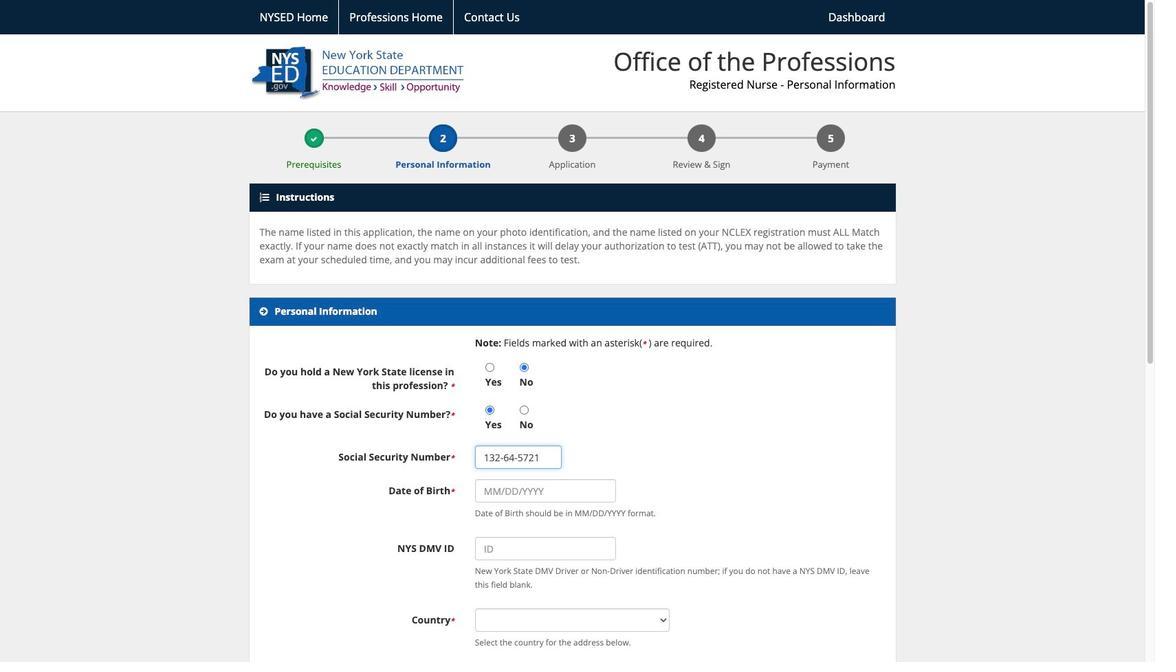 Task type: locate. For each thing, give the bounding box(es) containing it.
arrow circle right image
[[260, 307, 268, 316]]

None text field
[[475, 446, 562, 469]]

None radio
[[485, 363, 494, 372], [519, 363, 528, 372], [519, 406, 528, 415], [485, 363, 494, 372], [519, 363, 528, 372], [519, 406, 528, 415]]

None radio
[[485, 406, 494, 415]]



Task type: describe. For each thing, give the bounding box(es) containing it.
ID text field
[[475, 537, 616, 560]]

list ol image
[[260, 193, 269, 202]]

check image
[[310, 135, 317, 142]]

MM/DD/YYYY text field
[[475, 479, 616, 503]]



Task type: vqa. For each thing, say whether or not it's contained in the screenshot.
Mm/Dd/Yyyy text field
yes



